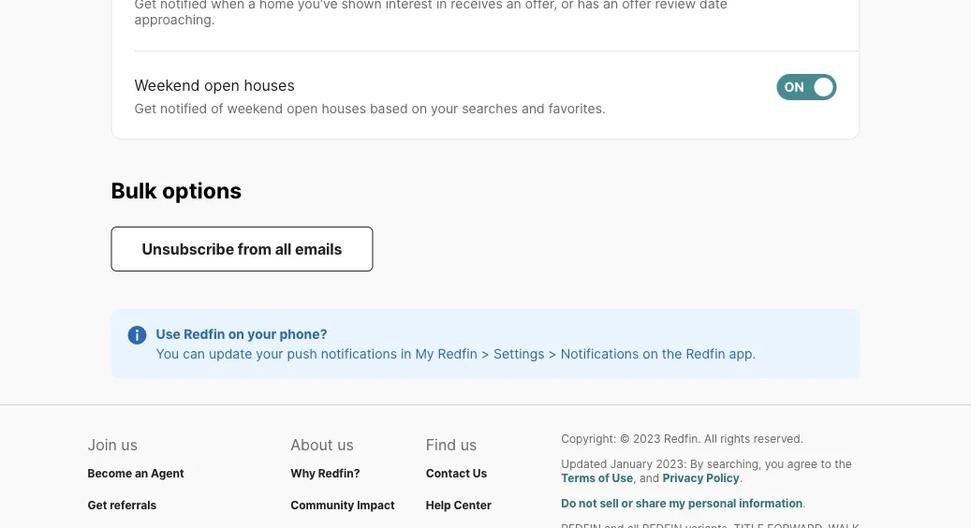 Task type: locate. For each thing, give the bounding box(es) containing it.
an right has
[[603, 0, 618, 11]]

1 horizontal spatial houses
[[322, 100, 366, 116]]

of
[[211, 100, 224, 116], [598, 472, 610, 485]]

why redfin? button
[[291, 467, 360, 481]]

us up redfin?
[[337, 436, 354, 454]]

and inside weekend open houses get notified of weekend open houses based on your searches and favorites.
[[522, 100, 545, 116]]

open right weekend at the top of the page
[[287, 100, 318, 116]]

redfin
[[184, 326, 225, 342], [438, 346, 478, 362], [686, 346, 726, 362]]

0 horizontal spatial and
[[522, 100, 545, 116]]

2 horizontal spatial on
[[643, 346, 658, 362]]

1 vertical spatial houses
[[322, 100, 366, 116]]

us right find
[[461, 436, 477, 454]]

offer,
[[525, 0, 558, 11]]

1 vertical spatial or
[[622, 497, 633, 511]]

0 vertical spatial or
[[561, 0, 574, 11]]

contact
[[426, 467, 470, 481]]

0 horizontal spatial >
[[481, 346, 490, 362]]

the inside updated january 2023: by searching, you agree to the terms of use , and privacy policy .
[[835, 458, 852, 471]]

and right searches on the top of the page
[[522, 100, 545, 116]]

1 us from the left
[[121, 436, 138, 454]]

on up update
[[228, 326, 244, 342]]

of left weekend at the top of the page
[[211, 100, 224, 116]]

community impact button
[[291, 499, 395, 513]]

searching,
[[707, 458, 762, 471]]

. down the agree
[[803, 497, 806, 511]]

or
[[561, 0, 574, 11], [622, 497, 633, 511]]

use redfin on your phone? you can update your push notifications in my redfin > settings > notifications on the redfin app.
[[156, 326, 756, 362]]

community
[[291, 499, 354, 513]]

your
[[431, 100, 458, 116], [248, 326, 277, 342], [256, 346, 283, 362]]

1 horizontal spatial or
[[622, 497, 633, 511]]

the right to
[[835, 458, 852, 471]]

offer
[[622, 0, 652, 11]]

1 horizontal spatial in
[[436, 0, 447, 11]]

can
[[183, 346, 205, 362]]

the left app.
[[662, 346, 682, 362]]

privacy policy link
[[663, 472, 740, 485]]

0 horizontal spatial .
[[740, 472, 743, 485]]

2 vertical spatial on
[[643, 346, 658, 362]]

. inside updated january 2023: by searching, you agree to the terms of use , and privacy policy .
[[740, 472, 743, 485]]

an left offer,
[[506, 0, 522, 11]]

get
[[134, 0, 157, 11], [134, 100, 157, 116], [88, 499, 107, 513]]

on right notifications
[[643, 346, 658, 362]]

0 vertical spatial houses
[[244, 76, 295, 94]]

copyright:
[[561, 432, 617, 446]]

impact
[[357, 499, 395, 513]]

1 vertical spatial and
[[640, 472, 660, 485]]

notified inside weekend open houses get notified of weekend open houses based on your searches and favorites.
[[160, 100, 207, 116]]

home
[[259, 0, 294, 11]]

0 horizontal spatial houses
[[244, 76, 295, 94]]

1 vertical spatial get
[[134, 100, 157, 116]]

1 vertical spatial use
[[612, 472, 634, 485]]

get referrals
[[88, 499, 157, 513]]

us
[[473, 467, 487, 481]]

open
[[204, 76, 240, 94], [287, 100, 318, 116]]

of down updated at the right of page
[[598, 472, 610, 485]]

my
[[415, 346, 434, 362]]

,
[[634, 472, 637, 485]]

2 vertical spatial your
[[256, 346, 283, 362]]

0 vertical spatial the
[[662, 346, 682, 362]]

weekend open houses get notified of weekend open houses based on your searches and favorites.
[[134, 76, 606, 116]]

1 vertical spatial on
[[228, 326, 244, 342]]

> left settings in the bottom of the page
[[481, 346, 490, 362]]

0 vertical spatial in
[[436, 0, 447, 11]]

1 horizontal spatial the
[[835, 458, 852, 471]]

use down the january
[[612, 472, 634, 485]]

1 horizontal spatial us
[[337, 436, 354, 454]]

©
[[620, 432, 630, 446]]

2 notified from the top
[[160, 100, 207, 116]]

notified down weekend
[[160, 100, 207, 116]]

use
[[156, 326, 181, 342], [612, 472, 634, 485]]

0 horizontal spatial in
[[401, 346, 412, 362]]

based
[[370, 100, 408, 116]]

2 horizontal spatial us
[[461, 436, 477, 454]]

do not sell or share my personal information link
[[561, 497, 803, 511]]

notifications
[[321, 346, 397, 362]]

policy
[[707, 472, 740, 485]]

0 horizontal spatial or
[[561, 0, 574, 11]]

find
[[426, 436, 456, 454]]

join
[[88, 436, 117, 454]]

0 horizontal spatial us
[[121, 436, 138, 454]]

why redfin?
[[291, 467, 360, 481]]

of inside weekend open houses get notified of weekend open houses based on your searches and favorites.
[[211, 100, 224, 116]]

in inside get notified when a home you've shown interest in receives an offer, or has an offer review date approaching.
[[436, 0, 447, 11]]

> right settings in the bottom of the page
[[548, 346, 557, 362]]

1 vertical spatial .
[[803, 497, 806, 511]]

2 horizontal spatial an
[[603, 0, 618, 11]]

on right the based
[[412, 100, 427, 116]]

become
[[88, 467, 132, 481]]

information
[[739, 497, 803, 511]]

and for houses
[[522, 100, 545, 116]]

about
[[291, 436, 333, 454]]

1 horizontal spatial .
[[803, 497, 806, 511]]

in right interest
[[436, 0, 447, 11]]

1 horizontal spatial and
[[640, 472, 660, 485]]

an left agent
[[135, 467, 148, 481]]

use up "you"
[[156, 326, 181, 342]]

or inside get notified when a home you've shown interest in receives an offer, or has an offer review date approaching.
[[561, 0, 574, 11]]

interest
[[386, 0, 433, 11]]

0 vertical spatial of
[[211, 100, 224, 116]]

0 horizontal spatial redfin
[[184, 326, 225, 342]]

1 vertical spatial in
[[401, 346, 412, 362]]

.
[[740, 472, 743, 485], [803, 497, 806, 511]]

to
[[821, 458, 832, 471]]

in inside use redfin on your phone? you can update your push notifications in my redfin > settings > notifications on the redfin app.
[[401, 346, 412, 362]]

houses up weekend at the top of the page
[[244, 76, 295, 94]]

None checkbox
[[777, 74, 837, 100]]

1 horizontal spatial use
[[612, 472, 634, 485]]

2023
[[633, 432, 661, 446]]

notified up the 'approaching.'
[[160, 0, 207, 11]]

options
[[162, 178, 242, 204]]

or left has
[[561, 0, 574, 11]]

us for join us
[[121, 436, 138, 454]]

and right , in the right of the page
[[640, 472, 660, 485]]

and for 2023:
[[640, 472, 660, 485]]

0 horizontal spatial the
[[662, 346, 682, 362]]

weekend
[[134, 76, 200, 94]]

why
[[291, 467, 316, 481]]

help center button
[[426, 499, 492, 513]]

redfin right my
[[438, 346, 478, 362]]

0 vertical spatial open
[[204, 76, 240, 94]]

0 vertical spatial .
[[740, 472, 743, 485]]

0 horizontal spatial use
[[156, 326, 181, 342]]

houses
[[244, 76, 295, 94], [322, 100, 366, 116]]

2 us from the left
[[337, 436, 354, 454]]

houses left the based
[[322, 100, 366, 116]]

your inside weekend open houses get notified of weekend open houses based on your searches and favorites.
[[431, 100, 458, 116]]

0 vertical spatial get
[[134, 0, 157, 11]]

do not sell or share my personal information .
[[561, 497, 806, 511]]

get down become
[[88, 499, 107, 513]]

1 vertical spatial open
[[287, 100, 318, 116]]

and
[[522, 100, 545, 116], [640, 472, 660, 485]]

an
[[506, 0, 522, 11], [603, 0, 618, 11], [135, 467, 148, 481]]

1 vertical spatial of
[[598, 472, 610, 485]]

0 vertical spatial on
[[412, 100, 427, 116]]

us for about us
[[337, 436, 354, 454]]

0 vertical spatial use
[[156, 326, 181, 342]]

the
[[662, 346, 682, 362], [835, 458, 852, 471]]

get referrals button
[[88, 499, 157, 513]]

1 horizontal spatial open
[[287, 100, 318, 116]]

get down weekend
[[134, 100, 157, 116]]

us
[[121, 436, 138, 454], [337, 436, 354, 454], [461, 436, 477, 454]]

1 > from the left
[[481, 346, 490, 362]]

get inside weekend open houses get notified of weekend open houses based on your searches and favorites.
[[134, 100, 157, 116]]

0 vertical spatial your
[[431, 100, 458, 116]]

or right sell
[[622, 497, 633, 511]]

your left push at bottom
[[256, 346, 283, 362]]

get inside get notified when a home you've shown interest in receives an offer, or has an offer review date approaching.
[[134, 0, 157, 11]]

1 horizontal spatial redfin
[[438, 346, 478, 362]]

my
[[669, 497, 686, 511]]

in
[[436, 0, 447, 11], [401, 346, 412, 362]]

open up weekend at the top of the page
[[204, 76, 240, 94]]

redfin left app.
[[686, 346, 726, 362]]

1 notified from the top
[[160, 0, 207, 11]]

community impact
[[291, 499, 395, 513]]

0 vertical spatial notified
[[160, 0, 207, 11]]

your up update
[[248, 326, 277, 342]]

1 horizontal spatial >
[[548, 346, 557, 362]]

0 horizontal spatial of
[[211, 100, 224, 116]]

3 us from the left
[[461, 436, 477, 454]]

0 vertical spatial and
[[522, 100, 545, 116]]

1 vertical spatial the
[[835, 458, 852, 471]]

on
[[412, 100, 427, 116], [228, 326, 244, 342], [643, 346, 658, 362]]

us right join
[[121, 436, 138, 454]]

1 horizontal spatial of
[[598, 472, 610, 485]]

your left searches on the top of the page
[[431, 100, 458, 116]]

in left my
[[401, 346, 412, 362]]

do
[[561, 497, 576, 511]]

2 vertical spatial get
[[88, 499, 107, 513]]

terms of use link
[[561, 472, 634, 485]]

updated
[[561, 458, 607, 471]]

. down searching,
[[740, 472, 743, 485]]

1 vertical spatial notified
[[160, 100, 207, 116]]

1 vertical spatial your
[[248, 326, 277, 342]]

all
[[275, 240, 292, 259]]

get up the 'approaching.'
[[134, 0, 157, 11]]

and inside updated january 2023: by searching, you agree to the terms of use , and privacy policy .
[[640, 472, 660, 485]]

1 horizontal spatial on
[[412, 100, 427, 116]]

redfin up "can"
[[184, 326, 225, 342]]

contact us
[[426, 467, 487, 481]]



Task type: vqa. For each thing, say whether or not it's contained in the screenshot.
Rent. button at left bottom
no



Task type: describe. For each thing, give the bounding box(es) containing it.
searches
[[462, 100, 518, 116]]

help center
[[426, 499, 492, 513]]

updated january 2023: by searching, you agree to the terms of use , and privacy policy .
[[561, 458, 852, 485]]

become an agent button
[[88, 467, 184, 481]]

when
[[211, 0, 245, 11]]

has
[[578, 0, 600, 11]]

you've
[[298, 0, 338, 11]]

use inside updated january 2023: by searching, you agree to the terms of use , and privacy policy .
[[612, 472, 634, 485]]

favorites.
[[549, 100, 606, 116]]

find us
[[426, 436, 477, 454]]

privacy
[[663, 472, 704, 485]]

weekend
[[227, 100, 283, 116]]

2023:
[[656, 458, 687, 471]]

date
[[700, 0, 728, 11]]

bulk
[[111, 178, 157, 204]]

not
[[579, 497, 597, 511]]

bulk options
[[111, 178, 242, 204]]

terms
[[561, 472, 596, 485]]

receives
[[451, 0, 503, 11]]

redfin.
[[664, 432, 701, 446]]

get for get notified when a home you've shown interest in receives an offer, or has an offer review date approaching.
[[134, 0, 157, 11]]

rights
[[720, 432, 751, 446]]

share
[[636, 497, 667, 511]]

referrals
[[110, 499, 157, 513]]

all
[[704, 432, 717, 446]]

you
[[156, 346, 179, 362]]

2 horizontal spatial redfin
[[686, 346, 726, 362]]

approaching.
[[134, 12, 215, 28]]

emails
[[295, 240, 342, 259]]

on inside weekend open houses get notified of weekend open houses based on your searches and favorites.
[[412, 100, 427, 116]]

center
[[454, 499, 492, 513]]

help
[[426, 499, 451, 513]]

use inside use redfin on your phone? you can update your push notifications in my redfin > settings > notifications on the redfin app.
[[156, 326, 181, 342]]

unsubscribe
[[142, 240, 234, 259]]

of inside updated january 2023: by searching, you agree to the terms of use , and privacy policy .
[[598, 472, 610, 485]]

reserved.
[[754, 432, 804, 446]]

settings
[[494, 346, 545, 362]]

agent
[[151, 467, 184, 481]]

a
[[248, 0, 256, 11]]

get for get referrals
[[88, 499, 107, 513]]

sell
[[600, 497, 619, 511]]

january
[[611, 458, 653, 471]]

on
[[785, 79, 804, 95]]

become an agent
[[88, 467, 184, 481]]

us for find us
[[461, 436, 477, 454]]

1 horizontal spatial an
[[506, 0, 522, 11]]

get notified when a home you've shown interest in receives an offer, or has an offer review date approaching.
[[134, 0, 728, 28]]

you
[[765, 458, 784, 471]]

notifications
[[561, 346, 639, 362]]

notified inside get notified when a home you've shown interest in receives an offer, or has an offer review date approaching.
[[160, 0, 207, 11]]

personal
[[688, 497, 737, 511]]

shown
[[342, 0, 382, 11]]

0 horizontal spatial an
[[135, 467, 148, 481]]

0 horizontal spatial open
[[204, 76, 240, 94]]

from
[[238, 240, 272, 259]]

push
[[287, 346, 317, 362]]

join us
[[88, 436, 138, 454]]

contact us button
[[426, 467, 487, 481]]

unsubscribe from all emails
[[142, 240, 342, 259]]

agree
[[788, 458, 818, 471]]

phone?
[[280, 326, 327, 342]]

review
[[655, 0, 696, 11]]

copyright: © 2023 redfin. all rights reserved.
[[561, 432, 804, 446]]

2 > from the left
[[548, 346, 557, 362]]

update
[[209, 346, 252, 362]]

by
[[690, 458, 704, 471]]

0 horizontal spatial on
[[228, 326, 244, 342]]

about us
[[291, 436, 354, 454]]

app.
[[729, 346, 756, 362]]

the inside use redfin on your phone? you can update your push notifications in my redfin > settings > notifications on the redfin app.
[[662, 346, 682, 362]]



